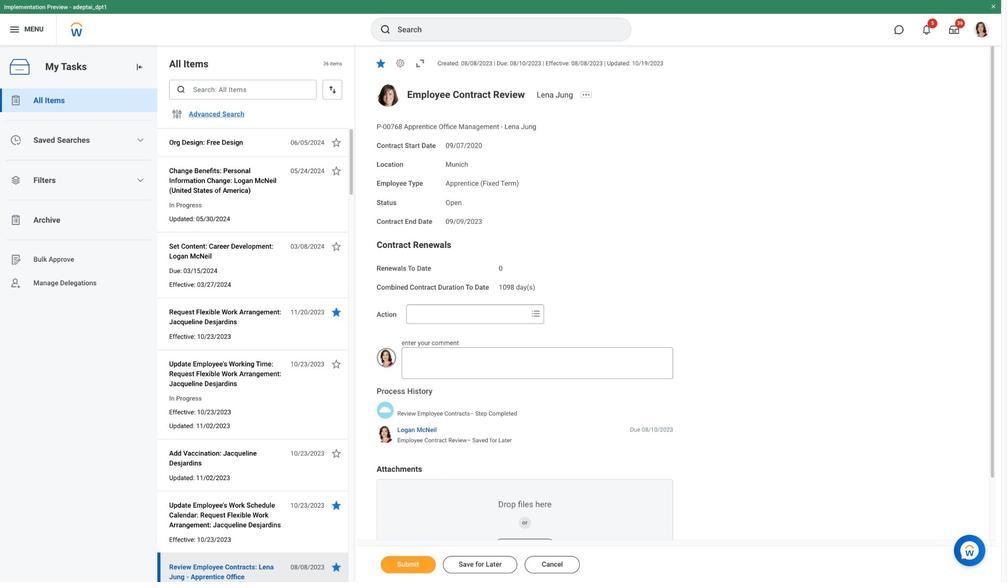 Task type: vqa. For each thing, say whether or not it's contained in the screenshot.
inbox large icon at the right of the page
yes



Task type: describe. For each thing, give the bounding box(es) containing it.
configure image
[[171, 108, 183, 120]]

attachments region
[[377, 465, 674, 579]]

sort image
[[328, 85, 338, 94]]

chevron down image
[[136, 136, 144, 144]]

chevron down image
[[136, 176, 144, 184]]

lena jung element
[[537, 90, 579, 100]]

1 clipboard image from the top
[[10, 94, 22, 106]]

Search Workday  search field
[[398, 19, 611, 40]]

2 star image from the top
[[331, 165, 343, 177]]

fullscreen image
[[414, 57, 426, 69]]

rename image
[[10, 254, 22, 266]]

inbox large image
[[950, 25, 960, 34]]

action bar region
[[361, 546, 1002, 582]]

3 star image from the top
[[331, 358, 343, 370]]

close environment banner image
[[991, 3, 997, 9]]

Search field
[[407, 306, 528, 323]]

5 star image from the top
[[331, 561, 343, 573]]

notifications large image
[[922, 25, 932, 34]]



Task type: locate. For each thing, give the bounding box(es) containing it.
list
[[0, 89, 157, 295]]

clock check image
[[10, 134, 22, 146]]

None text field
[[402, 348, 674, 379]]

prompts image
[[530, 308, 542, 320]]

p-00768 apprentice office management - lena jung element
[[377, 124, 537, 130]]

1 horizontal spatial search image
[[380, 24, 392, 35]]

banner
[[0, 0, 1002, 45]]

transformation import image
[[135, 62, 145, 72]]

4 star image from the top
[[331, 448, 343, 459]]

0 vertical spatial clipboard image
[[10, 94, 22, 106]]

Search: All Items text field
[[169, 80, 317, 99]]

2 clipboard image from the top
[[10, 214, 22, 226]]

star image
[[375, 57, 387, 69], [331, 241, 343, 252], [331, 306, 343, 318], [331, 500, 343, 511]]

process history region
[[377, 386, 674, 448]]

search image
[[380, 24, 392, 35], [176, 85, 186, 94]]

profile logan mcneil image
[[974, 22, 990, 39]]

clipboard image up rename icon
[[10, 214, 22, 226]]

item list element
[[157, 45, 355, 582]]

employee's photo (logan mcneil) image
[[377, 348, 397, 368]]

group
[[377, 239, 971, 293]]

justify image
[[9, 24, 20, 35]]

1 vertical spatial search image
[[176, 85, 186, 94]]

1 vertical spatial clipboard image
[[10, 214, 22, 226]]

0 vertical spatial search image
[[380, 24, 392, 35]]

clipboard image
[[10, 94, 22, 106], [10, 214, 22, 226]]

open element
[[446, 197, 462, 207]]

munich element
[[446, 159, 469, 169]]

perspective image
[[10, 174, 22, 186]]

employee's photo (lena jung) image
[[377, 84, 400, 107]]

gear image
[[396, 58, 406, 68]]

user plus image
[[10, 278, 22, 289]]

star image
[[331, 137, 343, 148], [331, 165, 343, 177], [331, 358, 343, 370], [331, 448, 343, 459], [331, 561, 343, 573]]

apprentice (fixed term) element
[[446, 178, 519, 188]]

clipboard image up clock check 'icon'
[[10, 94, 22, 106]]

0 horizontal spatial search image
[[176, 85, 186, 94]]

1 star image from the top
[[331, 137, 343, 148]]



